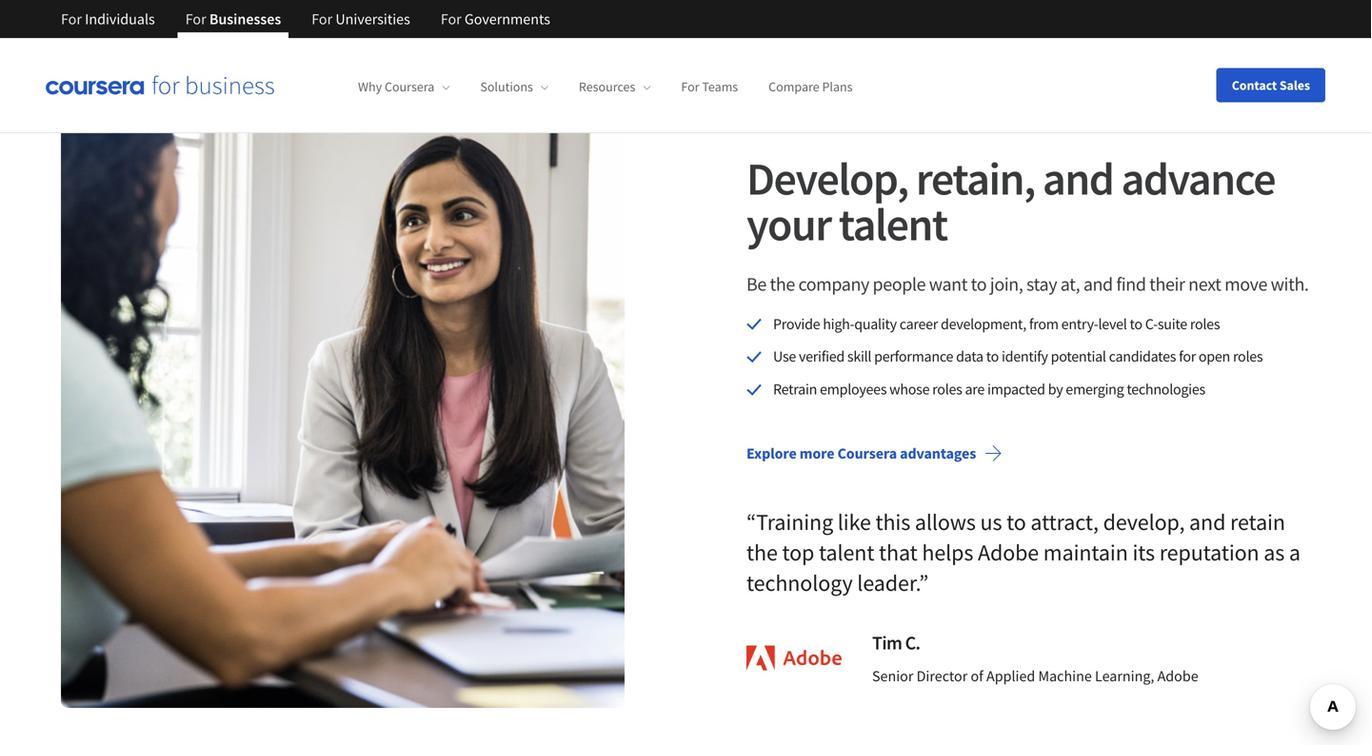 Task type: describe. For each thing, give the bounding box(es) containing it.
performance
[[874, 347, 954, 366]]

allows
[[915, 508, 976, 537]]

reputation
[[1160, 539, 1260, 567]]

universities
[[336, 10, 410, 29]]

be
[[747, 272, 767, 296]]

0 horizontal spatial coursera
[[385, 78, 435, 95]]

why
[[358, 78, 382, 95]]

teams
[[702, 78, 738, 95]]

that
[[879, 539, 918, 567]]

plans
[[822, 78, 853, 95]]

for left teams
[[681, 78, 700, 95]]

and inside develop, retain, and advance your talent
[[1043, 150, 1114, 207]]

quality
[[855, 315, 897, 334]]

employees
[[820, 380, 887, 399]]

retain,
[[916, 150, 1035, 207]]

applied
[[987, 667, 1036, 686]]

individuals
[[85, 10, 155, 29]]

to for join,
[[971, 272, 987, 296]]

people
[[873, 272, 926, 296]]

provide high-quality career development, from entry-level to c-suite roles
[[773, 315, 1220, 334]]

company
[[799, 272, 870, 296]]

explore more coursera advantages link
[[731, 431, 1018, 477]]

for for governments
[[441, 10, 462, 29]]

as
[[1264, 539, 1285, 567]]

for individuals
[[61, 10, 155, 29]]

learning,
[[1095, 667, 1155, 686]]

for teams
[[681, 78, 738, 95]]

career
[[900, 315, 938, 334]]

us
[[981, 508, 1002, 537]]

advantages
[[900, 444, 976, 463]]

1 vertical spatial and
[[1084, 272, 1113, 296]]

0 vertical spatial the
[[770, 272, 795, 296]]

compare plans link
[[769, 78, 853, 95]]

move
[[1225, 272, 1268, 296]]

compare plans
[[769, 78, 853, 95]]

solutions
[[480, 78, 533, 95]]

provide
[[773, 315, 820, 334]]

and inside training like this allows us to attract, develop, and retain the top talent that helps adobe maintain its reputation as a technology leader.
[[1190, 508, 1226, 537]]

explore
[[747, 444, 797, 463]]

for universities
[[312, 10, 410, 29]]

identify
[[1002, 347, 1048, 366]]

resources
[[579, 78, 636, 95]]

governments
[[465, 10, 550, 29]]

c.
[[905, 631, 920, 655]]

its
[[1133, 539, 1155, 567]]

find
[[1117, 272, 1146, 296]]

advance
[[1122, 150, 1275, 207]]

coursera hiring solutions image
[[61, 104, 625, 709]]

stay
[[1027, 272, 1057, 296]]

contact
[[1232, 77, 1277, 94]]

talent inside develop, retain, and advance your talent
[[839, 196, 947, 253]]

for teams link
[[681, 78, 738, 95]]

resources link
[[579, 78, 651, 95]]

solutions link
[[480, 78, 548, 95]]

want
[[929, 272, 968, 296]]

machine
[[1039, 667, 1092, 686]]

tim c.
[[872, 631, 920, 655]]

senior director of applied machine learning, adobe
[[872, 667, 1199, 686]]

top
[[782, 539, 815, 567]]

roles for provide high-quality career development, from entry-level to c-suite roles
[[1190, 315, 1220, 334]]

to for identify
[[986, 347, 999, 366]]

director
[[917, 667, 968, 686]]

their
[[1150, 272, 1185, 296]]

training like this allows us to attract, develop, and retain the top talent that helps adobe maintain its reputation as a technology leader.
[[747, 508, 1301, 598]]

sales
[[1280, 77, 1311, 94]]

develop, retain, and advance your talent
[[747, 150, 1275, 253]]

for for individuals
[[61, 10, 82, 29]]

use verified skill performance data to identify potential candidates for open roles
[[773, 347, 1263, 366]]

at,
[[1061, 272, 1080, 296]]

for for businesses
[[185, 10, 206, 29]]

businesses
[[209, 10, 281, 29]]



Task type: locate. For each thing, give the bounding box(es) containing it.
from
[[1029, 315, 1059, 334]]

c-
[[1146, 315, 1158, 334]]

develop,
[[747, 150, 908, 207]]

your
[[747, 196, 831, 253]]

level
[[1099, 315, 1127, 334]]

for left individuals
[[61, 10, 82, 29]]

technology
[[747, 569, 853, 598]]

2 horizontal spatial roles
[[1233, 347, 1263, 366]]

2 vertical spatial roles
[[933, 380, 962, 399]]

to
[[971, 272, 987, 296], [1130, 315, 1143, 334], [986, 347, 999, 366], [1007, 508, 1026, 537]]

develop,
[[1103, 508, 1185, 537]]

to left c-
[[1130, 315, 1143, 334]]

for businesses
[[185, 10, 281, 29]]

0 vertical spatial coursera
[[385, 78, 435, 95]]

talent
[[839, 196, 947, 253], [819, 539, 875, 567]]

coursera right the why
[[385, 78, 435, 95]]

open
[[1199, 347, 1231, 366]]

why coursera link
[[358, 78, 450, 95]]

to left join,
[[971, 272, 987, 296]]

attract,
[[1031, 508, 1099, 537]]

talent inside training like this allows us to attract, develop, and retain the top talent that helps adobe maintain its reputation as a technology leader.
[[819, 539, 875, 567]]

for left governments
[[441, 10, 462, 29]]

roles for use verified skill performance data to identify potential candidates for open roles
[[1233, 347, 1263, 366]]

for governments
[[441, 10, 550, 29]]

high-
[[823, 315, 855, 334]]

emerging
[[1066, 380, 1124, 399]]

explore more coursera advantages
[[747, 444, 976, 463]]

retrain
[[773, 380, 817, 399]]

data
[[956, 347, 984, 366]]

helps
[[922, 539, 974, 567]]

for
[[61, 10, 82, 29], [185, 10, 206, 29], [312, 10, 333, 29], [441, 10, 462, 29], [681, 78, 700, 95]]

development,
[[941, 315, 1027, 334]]

why coursera
[[358, 78, 435, 95]]

0 vertical spatial talent
[[839, 196, 947, 253]]

like
[[838, 508, 871, 537]]

potential
[[1051, 347, 1106, 366]]

maintain
[[1044, 539, 1128, 567]]

adobe down the 'us'
[[978, 539, 1039, 567]]

more
[[800, 444, 835, 463]]

to right the 'us'
[[1007, 508, 1026, 537]]

adobe
[[978, 539, 1039, 567], [1158, 667, 1199, 686]]

be the company people want to join, stay at, and find their next move with.
[[747, 272, 1309, 296]]

1 horizontal spatial roles
[[1190, 315, 1220, 334]]

candidates
[[1109, 347, 1176, 366]]

join,
[[990, 272, 1023, 296]]

suite
[[1158, 315, 1188, 334]]

adobe right the "learning," on the right
[[1158, 667, 1199, 686]]

1 vertical spatial roles
[[1233, 347, 1263, 366]]

1 horizontal spatial adobe
[[1158, 667, 1199, 686]]

use
[[773, 347, 796, 366]]

next
[[1189, 272, 1221, 296]]

1 vertical spatial adobe
[[1158, 667, 1199, 686]]

entry-
[[1062, 315, 1099, 334]]

impacted
[[988, 380, 1046, 399]]

contact sales
[[1232, 77, 1311, 94]]

contact sales button
[[1217, 68, 1326, 102]]

compare
[[769, 78, 820, 95]]

tim
[[872, 631, 902, 655]]

technologies
[[1127, 380, 1206, 399]]

retain
[[1231, 508, 1286, 537]]

0 vertical spatial and
[[1043, 150, 1114, 207]]

2 vertical spatial and
[[1190, 508, 1226, 537]]

training
[[756, 508, 833, 537]]

roles
[[1190, 315, 1220, 334], [1233, 347, 1263, 366], [933, 380, 962, 399]]

0 horizontal spatial roles
[[933, 380, 962, 399]]

retrain employees whose roles are impacted by emerging technologies
[[773, 380, 1206, 399]]

1 horizontal spatial coursera
[[838, 444, 897, 463]]

0 vertical spatial roles
[[1190, 315, 1220, 334]]

roles right open
[[1233, 347, 1263, 366]]

leader.
[[857, 569, 919, 598]]

with.
[[1271, 272, 1309, 296]]

for for universities
[[312, 10, 333, 29]]

for left universities
[[312, 10, 333, 29]]

skill
[[848, 347, 872, 366]]

are
[[965, 380, 985, 399]]

by
[[1048, 380, 1063, 399]]

for
[[1179, 347, 1196, 366]]

verified
[[799, 347, 845, 366]]

for left businesses
[[185, 10, 206, 29]]

talent up people at top
[[839, 196, 947, 253]]

1 vertical spatial talent
[[819, 539, 875, 567]]

roles left are
[[933, 380, 962, 399]]

of
[[971, 667, 984, 686]]

to right 'data' at the top right of page
[[986, 347, 999, 366]]

talent down like
[[819, 539, 875, 567]]

coursera
[[385, 78, 435, 95], [838, 444, 897, 463]]

this
[[876, 508, 911, 537]]

to inside training like this allows us to attract, develop, and retain the top talent that helps adobe maintain its reputation as a technology leader.
[[1007, 508, 1026, 537]]

1 vertical spatial coursera
[[838, 444, 897, 463]]

the right be
[[770, 272, 795, 296]]

the
[[770, 272, 795, 296], [747, 539, 778, 567]]

banner navigation
[[46, 0, 566, 38]]

0 vertical spatial adobe
[[978, 539, 1039, 567]]

adobe inside training like this allows us to attract, develop, and retain the top talent that helps adobe maintain its reputation as a technology leader.
[[978, 539, 1039, 567]]

coursera for business image
[[46, 76, 274, 95]]

1 vertical spatial the
[[747, 539, 778, 567]]

0 horizontal spatial adobe
[[978, 539, 1039, 567]]

adobe logo image
[[747, 646, 842, 671]]

whose
[[890, 380, 930, 399]]

coursera right more
[[838, 444, 897, 463]]

roles right suite
[[1190, 315, 1220, 334]]

senior
[[872, 667, 914, 686]]

the left top
[[747, 539, 778, 567]]

the inside training like this allows us to attract, develop, and retain the top talent that helps adobe maintain its reputation as a technology leader.
[[747, 539, 778, 567]]

to for attract,
[[1007, 508, 1026, 537]]

a
[[1290, 539, 1301, 567]]



Task type: vqa. For each thing, say whether or not it's contained in the screenshot.
What resources will be available for the job search process? dropdown button on the bottom of the page
no



